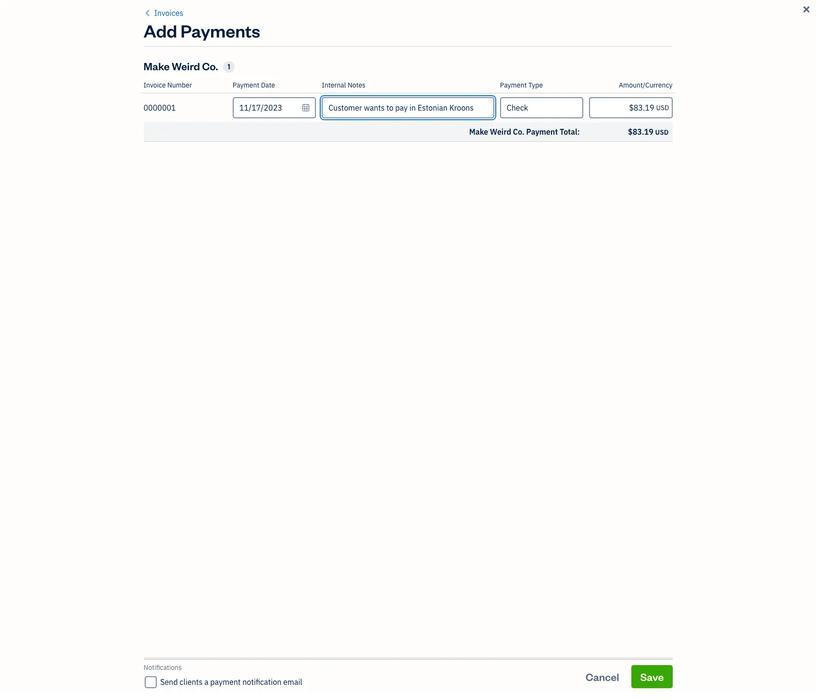 Task type: vqa. For each thing, say whether or not it's contained in the screenshot.
the left Job
no



Task type: describe. For each thing, give the bounding box(es) containing it.
main element
[[0, 0, 106, 693]]

most
[[409, 99, 441, 117]]

make weird co. payment total:
[[470, 127, 580, 137]]

weird for make weird co. payment total:
[[490, 127, 512, 137]]

Type your notes here text field
[[322, 97, 495, 118]]

Payment Type text field
[[501, 98, 583, 117]]

chevronleft image
[[144, 7, 152, 19]]

type
[[529, 81, 543, 90]]

notifications
[[144, 664, 182, 672]]

usd inside $83.19 usd
[[656, 128, 669, 137]]

add
[[144, 19, 177, 42]]

invoice like a pro image
[[279, 126, 312, 159]]

clients
[[180, 678, 203, 687]]

internal notes
[[322, 81, 366, 90]]

amount/currency
[[619, 81, 673, 90]]

the
[[386, 99, 406, 117]]

weird for make weird co.
[[172, 59, 200, 73]]

0 vertical spatial usd
[[657, 103, 670, 112]]

Date in MM/DD/YYYY format text field
[[233, 97, 316, 118]]

total:
[[560, 127, 580, 137]]

$83.19
[[628, 127, 654, 137]]

save button
[[632, 665, 673, 688]]

1
[[228, 62, 230, 71]]

a
[[204, 678, 209, 687]]

make for make weird co. payment total:
[[470, 127, 489, 137]]

make for make weird co.
[[144, 59, 170, 73]]

new invoice link
[[643, 36, 718, 59]]

payment date
[[233, 81, 275, 90]]

invoice number
[[144, 81, 192, 90]]

make the most payable invoice ever
[[348, 99, 575, 117]]

1 vertical spatial invoices
[[204, 36, 270, 59]]

Amount (USD) text field
[[590, 97, 673, 118]]

0000001
[[144, 103, 176, 113]]

make weird co.
[[144, 59, 218, 73]]

accept credit cards image
[[444, 126, 478, 159]]

ever
[[546, 99, 575, 117]]

new invoice
[[652, 41, 710, 54]]

payment down payment type text box
[[527, 127, 558, 137]]

payment for payment type
[[500, 81, 527, 90]]

1 vertical spatial invoice
[[144, 81, 166, 90]]



Task type: locate. For each thing, give the bounding box(es) containing it.
invoices button
[[144, 7, 183, 19]]

co. down payment type text box
[[513, 127, 525, 137]]

invoice right new on the top right
[[675, 41, 710, 54]]

number
[[167, 81, 192, 90]]

invoices inside button
[[154, 8, 183, 18]]

send
[[160, 678, 178, 687]]

make
[[144, 59, 170, 73], [348, 99, 383, 117], [470, 127, 489, 137]]

notes
[[348, 81, 366, 90]]

usd up $83.19 usd
[[657, 103, 670, 112]]

0 horizontal spatial invoice
[[144, 81, 166, 90]]

email
[[283, 678, 303, 687]]

2 horizontal spatial invoice
[[675, 41, 710, 54]]

send payment reminders image
[[610, 126, 644, 159]]

make for make the most payable invoice ever
[[348, 99, 383, 117]]

payment type
[[500, 81, 543, 90]]

0 vertical spatial co.
[[202, 59, 218, 73]]

date
[[261, 81, 275, 90]]

invoices up add
[[154, 8, 183, 18]]

make down payable
[[470, 127, 489, 137]]

invoice
[[675, 41, 710, 54], [144, 81, 166, 90], [497, 99, 543, 117]]

payments
[[181, 19, 260, 42]]

1 horizontal spatial make
[[348, 99, 383, 117]]

0 vertical spatial invoice
[[675, 41, 710, 54]]

0 horizontal spatial make
[[144, 59, 170, 73]]

0 vertical spatial make
[[144, 59, 170, 73]]

$83.19 usd
[[628, 127, 669, 137]]

1 vertical spatial co.
[[513, 127, 525, 137]]

invoices
[[154, 8, 183, 18], [204, 36, 270, 59]]

cancel button
[[577, 665, 628, 688]]

co. left 1
[[202, 59, 218, 73]]

2 vertical spatial make
[[470, 127, 489, 137]]

1 vertical spatial weird
[[490, 127, 512, 137]]

weird down payable
[[490, 127, 512, 137]]

payable
[[444, 99, 494, 117]]

1 vertical spatial usd
[[656, 128, 669, 137]]

make up invoice number
[[144, 59, 170, 73]]

co. for make weird co.
[[202, 59, 218, 73]]

1 horizontal spatial weird
[[490, 127, 512, 137]]

1 vertical spatial make
[[348, 99, 383, 117]]

close image
[[802, 4, 812, 15]]

payment left 'type'
[[500, 81, 527, 90]]

send clients a payment notification email
[[160, 678, 303, 687]]

payment left date
[[233, 81, 260, 90]]

0 vertical spatial invoices
[[154, 8, 183, 18]]

cancel
[[586, 670, 620, 684]]

payment
[[210, 678, 241, 687]]

invoice down payment type
[[497, 99, 543, 117]]

co. for make weird co. payment total:
[[513, 127, 525, 137]]

0 horizontal spatial weird
[[172, 59, 200, 73]]

weird up number in the left of the page
[[172, 59, 200, 73]]

1 horizontal spatial invoices
[[204, 36, 270, 59]]

internal
[[322, 81, 346, 90]]

weird
[[172, 59, 200, 73], [490, 127, 512, 137]]

save
[[641, 670, 664, 684]]

0 horizontal spatial invoices
[[154, 8, 183, 18]]

co.
[[202, 59, 218, 73], [513, 127, 525, 137]]

make down notes
[[348, 99, 383, 117]]

payment for payment date
[[233, 81, 260, 90]]

add payments
[[144, 19, 260, 42]]

usd right the $83.19
[[656, 128, 669, 137]]

2 horizontal spatial make
[[470, 127, 489, 137]]

new
[[652, 41, 673, 54]]

invoice up 0000001
[[144, 81, 166, 90]]

usd
[[657, 103, 670, 112], [656, 128, 669, 137]]

payment
[[233, 81, 260, 90], [500, 81, 527, 90], [527, 127, 558, 137]]

1 horizontal spatial invoice
[[497, 99, 543, 117]]

2 vertical spatial invoice
[[497, 99, 543, 117]]

0 horizontal spatial co.
[[202, 59, 218, 73]]

1 horizontal spatial co.
[[513, 127, 525, 137]]

notification
[[243, 678, 282, 687]]

invoices up 1
[[204, 36, 270, 59]]

0 vertical spatial weird
[[172, 59, 200, 73]]



